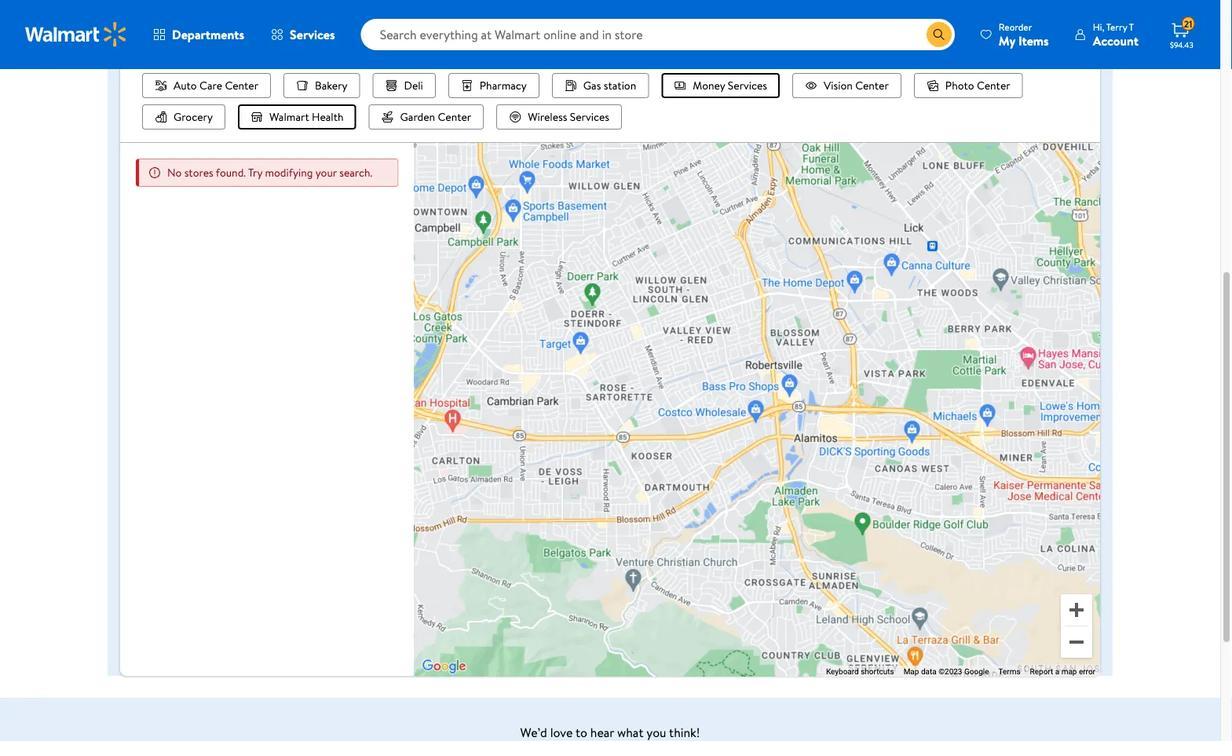 Task type: vqa. For each thing, say whether or not it's contained in the screenshot.
the Reorder My Items
yes



Task type: describe. For each thing, give the bounding box(es) containing it.
gas station
[[583, 78, 636, 93]]

no stores found. try modifying your search. alert
[[136, 159, 398, 187]]

walmart image
[[25, 22, 127, 47]]

data
[[921, 667, 937, 677]]

,
[[350, 43, 353, 60]]

0 vertical spatial your
[[246, 43, 271, 60]]

hi,
[[1093, 20, 1104, 33]]

search icon image
[[933, 28, 945, 41]]

try
[[248, 165, 262, 180]]

account
[[1093, 32, 1139, 49]]

your inside alert
[[315, 165, 337, 180]]

center for photo center
[[977, 78, 1010, 93]]

photo center button
[[914, 73, 1023, 98]]

terms
[[999, 667, 1021, 677]]

Search search field
[[361, 19, 955, 50]]

garden center button
[[369, 104, 484, 130]]

auto care center
[[174, 78, 258, 93]]

deli button
[[373, 73, 436, 98]]

money services
[[693, 78, 767, 93]]

pharmacy button
[[448, 73, 539, 98]]

departments button
[[140, 16, 258, 53]]

my
[[999, 32, 1015, 49]]

wireless services
[[528, 109, 609, 124]]

miles
[[409, 43, 438, 60]]

photo
[[945, 78, 974, 93]]

error
[[1079, 667, 1095, 677]]

near
[[205, 43, 229, 60]]

a
[[1055, 667, 1060, 677]]

modifying
[[265, 165, 313, 180]]

no
[[167, 165, 182, 180]]

walmart
[[269, 109, 309, 124]]

center for garden center
[[438, 109, 471, 124]]

care
[[200, 78, 222, 93]]

garden
[[400, 109, 435, 124]]

map data ©2023 google
[[904, 667, 989, 677]]

50
[[392, 43, 406, 60]]

report a map error
[[1030, 667, 1095, 677]]

stores for near
[[168, 43, 202, 60]]

grocery button
[[142, 104, 225, 130]]

keyboard
[[826, 667, 859, 677]]

vision center button
[[792, 73, 901, 98]]

services for wireless services
[[570, 109, 609, 124]]

gas
[[583, 78, 601, 93]]

Walmart Site-Wide search field
[[361, 19, 955, 50]]

auto
[[174, 78, 197, 93]]

services for money services
[[728, 78, 767, 93]]

within
[[356, 43, 389, 60]]

stores for found.
[[184, 165, 213, 180]]

wireless services button
[[496, 104, 622, 130]]



Task type: locate. For each thing, give the bounding box(es) containing it.
location
[[274, 43, 317, 60]]

keyboard shortcuts button
[[826, 666, 894, 677]]

your
[[246, 43, 271, 60], [315, 165, 337, 180]]

t
[[1129, 20, 1134, 33]]

0 stores near to your location 95118 , within 50 miles
[[158, 43, 438, 60]]

services down 'gas'
[[570, 109, 609, 124]]

1 horizontal spatial your
[[315, 165, 337, 180]]

©2023
[[939, 667, 962, 677]]

center right photo
[[977, 78, 1010, 93]]

your right to
[[246, 43, 271, 60]]

wireless
[[528, 109, 567, 124]]

to
[[231, 43, 243, 60]]

reorder my items
[[999, 20, 1049, 49]]

1 vertical spatial stores
[[184, 165, 213, 180]]

stores inside no stores found. try modifying your search. alert
[[184, 165, 213, 180]]

photo center
[[945, 78, 1010, 93]]

report
[[1030, 667, 1053, 677]]

money
[[693, 78, 725, 93]]

center
[[225, 78, 258, 93], [855, 78, 889, 93], [977, 78, 1010, 93], [438, 109, 471, 124]]

gas station button
[[552, 73, 649, 98]]

items
[[1018, 32, 1049, 49]]

0 vertical spatial services
[[290, 26, 335, 43]]

bakery button
[[284, 73, 360, 98]]

walmart health button
[[238, 104, 356, 130]]

garden center
[[400, 109, 471, 124]]

terry
[[1106, 20, 1127, 33]]

services button
[[258, 16, 348, 53]]

map
[[904, 667, 919, 677]]

hi, terry t account
[[1093, 20, 1139, 49]]

found.
[[216, 165, 246, 180]]

0
[[158, 43, 165, 60]]

deli
[[404, 78, 423, 93]]

no stores found. try modifying your search.
[[167, 165, 373, 180]]

health
[[312, 109, 344, 124]]

reorder
[[999, 20, 1032, 33]]

list containing auto care center
[[139, 73, 1081, 130]]

center for vision center
[[855, 78, 889, 93]]

center inside 'button'
[[225, 78, 258, 93]]

center right vision
[[855, 78, 889, 93]]

list
[[139, 73, 1081, 130]]

departments
[[172, 26, 244, 43]]

vision center
[[824, 78, 889, 93]]

report a map error link
[[1030, 667, 1095, 677]]

2 horizontal spatial services
[[728, 78, 767, 93]]

services left ,
[[290, 26, 335, 43]]

0 horizontal spatial services
[[290, 26, 335, 43]]

stores right 0
[[168, 43, 202, 60]]

pharmacy
[[480, 78, 527, 93]]

grocery
[[174, 109, 213, 124]]

station
[[604, 78, 636, 93]]

1 vertical spatial services
[[728, 78, 767, 93]]

21
[[1184, 17, 1192, 30]]

walmart health
[[269, 109, 344, 124]]

your left the search.
[[315, 165, 337, 180]]

services
[[290, 26, 335, 43], [728, 78, 767, 93], [570, 109, 609, 124]]

keyboard shortcuts
[[826, 667, 894, 677]]

2 vertical spatial services
[[570, 109, 609, 124]]

0 vertical spatial stores
[[168, 43, 202, 60]]

map region
[[244, 0, 1232, 741]]

center right 'garden'
[[438, 109, 471, 124]]

0 horizontal spatial your
[[246, 43, 271, 60]]

money services button
[[661, 73, 780, 98]]

services inside popup button
[[290, 26, 335, 43]]

map
[[1061, 667, 1077, 677]]

terms link
[[999, 667, 1021, 677]]

auto care center button
[[142, 73, 271, 98]]

google
[[964, 667, 989, 677]]

bakery
[[315, 78, 348, 93]]

stores
[[168, 43, 202, 60], [184, 165, 213, 180]]

center right care at top
[[225, 78, 258, 93]]

$94.43
[[1170, 39, 1193, 50]]

1 vertical spatial your
[[315, 165, 337, 180]]

google image
[[418, 657, 470, 677]]

95118
[[320, 43, 350, 60]]

shortcuts
[[861, 667, 894, 677]]

1 horizontal spatial services
[[570, 109, 609, 124]]

stores right no on the left top
[[184, 165, 213, 180]]

services right money
[[728, 78, 767, 93]]

vision
[[824, 78, 853, 93]]

search.
[[339, 165, 373, 180]]



